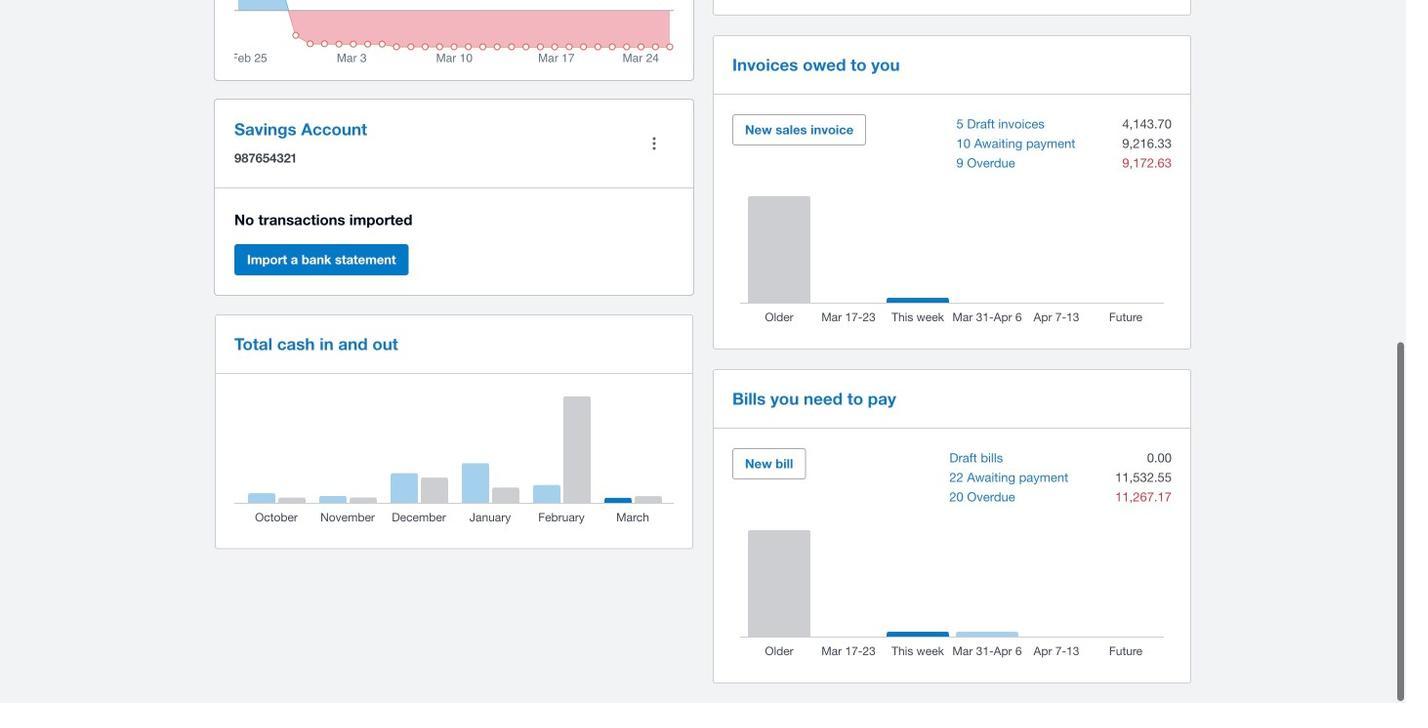 Task type: locate. For each thing, give the bounding box(es) containing it.
manage menu toggle image
[[635, 124, 674, 163]]



Task type: vqa. For each thing, say whether or not it's contained in the screenshot.
Manage menu toggle image
yes



